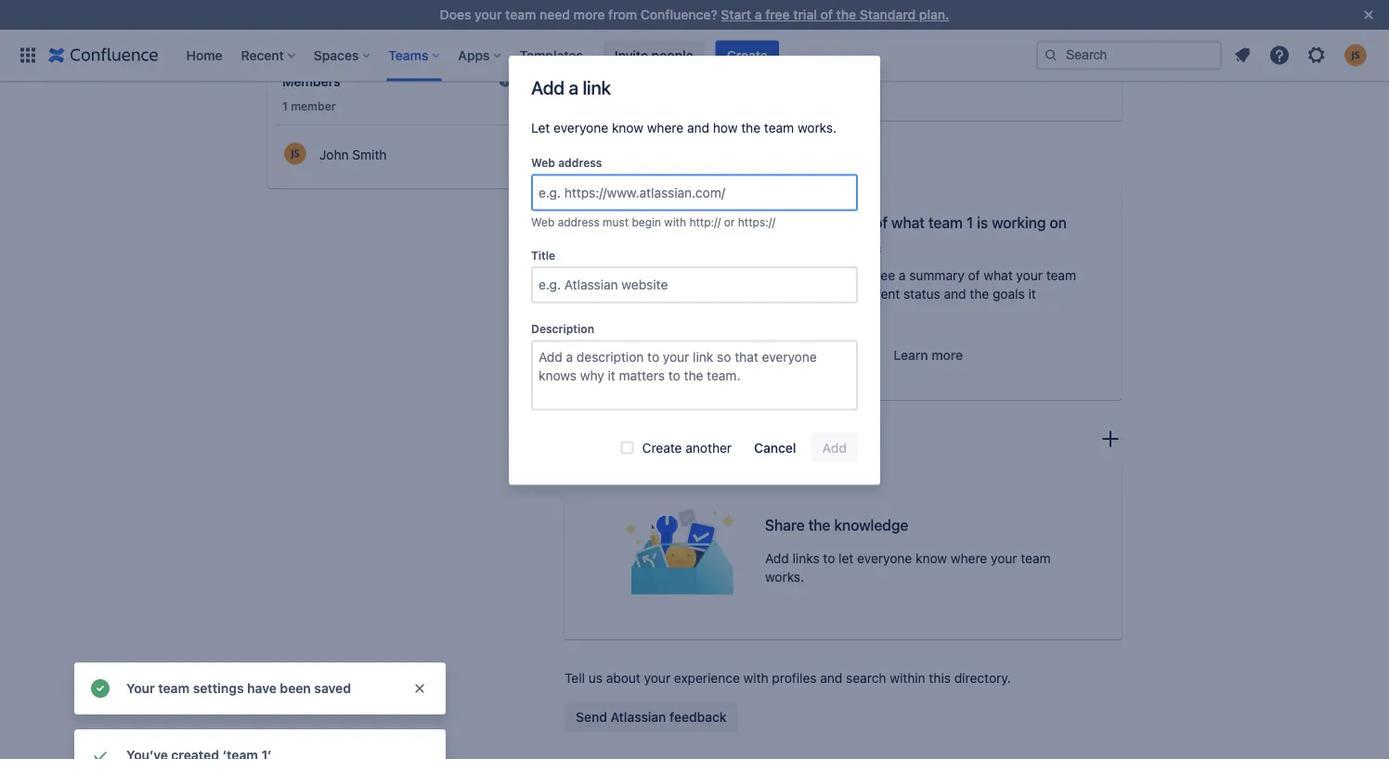 Task type: locate. For each thing, give the bounding box(es) containing it.
0 vertical spatial john
[[618, 8, 642, 20]]

banner
[[0, 29, 1389, 82]]

with right 'begin'
[[664, 216, 686, 229]]

1 horizontal spatial create
[[727, 47, 768, 63]]

1 vertical spatial today
[[765, 49, 792, 61]]

address for web address
[[558, 156, 602, 169]]

1 vertical spatial add
[[531, 76, 564, 98]]

more left from at the left top
[[573, 7, 605, 22]]

team inside help teammates see a summary of what your team works on, the current status and the goals it contributes to.
[[1046, 268, 1076, 283]]

1 horizontal spatial people
[[651, 47, 693, 63]]

0 vertical spatial 1
[[282, 99, 288, 112]]

1 vertical spatial of
[[874, 214, 888, 232]]

with
[[664, 216, 686, 229], [743, 671, 768, 686]]

web down let
[[531, 156, 555, 169]]

know
[[612, 120, 643, 136], [916, 551, 947, 567]]

create for create another
[[642, 440, 682, 455]]

2 vertical spatial add
[[765, 551, 789, 567]]

status up by
[[828, 214, 870, 232]]

2 vertical spatial and
[[820, 671, 843, 686]]

need
[[540, 7, 570, 22]]

add inside 'button'
[[346, 13, 370, 28]]

a right start
[[755, 7, 762, 22]]

free left trial
[[765, 7, 790, 22]]

global element
[[11, 29, 1032, 81]]

0 horizontal spatial of
[[820, 7, 833, 22]]

today down start a free trial of the standard plan. link
[[765, 49, 792, 61]]

a left link
[[569, 76, 578, 98]]

1 horizontal spatial to
[[823, 551, 835, 567]]

1 vertical spatial people
[[651, 47, 693, 63]]

1 vertical spatial smith
[[645, 49, 673, 61]]

0 vertical spatial to
[[656, 151, 670, 169]]

1 vertical spatial a
[[569, 76, 578, 98]]

today left trial
[[765, 8, 792, 20]]

web for web address
[[531, 156, 555, 169]]

0 vertical spatial where
[[647, 120, 684, 136]]

help
[[773, 268, 800, 283]]

what inside help teammates see a summary of what your team works on, the current status and the goals it contributes to.
[[984, 268, 1013, 283]]

more
[[573, 7, 605, 22], [932, 348, 963, 363]]

where inside add links to let everyone know where your team works.
[[951, 551, 987, 567]]

2 web from the top
[[531, 216, 555, 229]]

dismiss image
[[412, 682, 427, 696]]

apps button
[[453, 40, 508, 70]]

add inside add links to let everyone know where your team works.
[[765, 551, 789, 567]]

feedback
[[670, 710, 727, 725]]

0 horizontal spatial create
[[642, 440, 682, 455]]

1 horizontal spatial know
[[916, 551, 947, 567]]

address
[[558, 156, 602, 169], [558, 216, 600, 229]]

contributing to
[[565, 151, 670, 169]]

works.
[[798, 120, 837, 136], [765, 570, 804, 585]]

create link
[[716, 40, 779, 70]]

web up title
[[531, 216, 555, 229]]

what up 'powered by atlas' link
[[891, 214, 925, 232]]

confluence image
[[48, 44, 158, 66], [48, 44, 158, 66]]

0 vertical spatial and
[[687, 120, 709, 136]]

1 vertical spatial created
[[704, 49, 742, 61]]

0 vertical spatial status
[[828, 214, 870, 232]]

add a link dialog
[[509, 56, 880, 485]]

your team settings have been saved
[[126, 681, 351, 696]]

1 created from the top
[[704, 8, 742, 20]]

from
[[608, 7, 637, 22]]

2 smith from the top
[[645, 49, 673, 61]]

1 vertical spatial more
[[932, 348, 963, 363]]

to
[[656, 151, 670, 169], [823, 551, 835, 567]]

your
[[126, 681, 155, 696]]

add
[[346, 13, 370, 28], [531, 76, 564, 98], [765, 551, 789, 567]]

atlas right by
[[855, 243, 881, 256]]

2 horizontal spatial a
[[899, 268, 906, 283]]

add for add links to let everyone know where your team works.
[[765, 551, 789, 567]]

the
[[836, 7, 856, 22], [741, 120, 761, 136], [802, 214, 824, 232], [834, 287, 853, 302], [970, 287, 989, 302], [808, 517, 830, 535]]

to inside add links to let everyone know where your team works.
[[823, 551, 835, 567]]

1 horizontal spatial status
[[903, 287, 940, 302]]

team inside add links to let everyone know where your team works.
[[1021, 551, 1051, 567]]

this right within
[[929, 671, 951, 686]]

create for create
[[727, 47, 768, 63]]

0 vertical spatial free
[[765, 7, 790, 22]]

everyone
[[553, 120, 608, 136], [857, 551, 912, 567]]

0 vertical spatial create
[[727, 47, 768, 63]]

team
[[505, 7, 536, 22], [764, 120, 794, 136], [928, 214, 963, 232], [1046, 268, 1076, 283], [1021, 551, 1051, 567], [158, 681, 190, 696]]

a inside help teammates see a summary of what your team works on, the current status and the goals it contributes to.
[[899, 268, 906, 283]]

0 horizontal spatial status
[[828, 214, 870, 232]]

smith
[[645, 8, 673, 20], [645, 49, 673, 61]]

1 vertical spatial free
[[843, 348, 868, 363]]

1 horizontal spatial what
[[984, 268, 1013, 283]]

0 vertical spatial you
[[684, 8, 702, 20]]

works. right how
[[798, 120, 837, 136]]

to down let everyone know where and how the team works.
[[656, 151, 670, 169]]

status inside help teammates see a summary of what your team works on, the current status and the goals it contributes to.
[[903, 287, 940, 302]]

0 horizontal spatial know
[[612, 120, 643, 136]]

create inside create link
[[727, 47, 768, 63]]

create inside add a link "dialog"
[[642, 440, 682, 455]]

0 horizontal spatial what
[[891, 214, 925, 232]]

let
[[839, 551, 854, 567]]

0 horizontal spatial add
[[346, 13, 370, 28]]

close image
[[1357, 4, 1380, 26]]

1 horizontal spatial add
[[531, 76, 564, 98]]

0 vertical spatial a
[[755, 7, 762, 22]]

0 vertical spatial people
[[374, 13, 416, 28]]

create left another
[[642, 440, 682, 455]]

with left profiles
[[743, 671, 768, 686]]

0 horizontal spatial with
[[664, 216, 686, 229]]

john smith up test page
[[618, 8, 673, 20]]

Web address field
[[533, 176, 856, 209]]

1 horizontal spatial where
[[951, 551, 987, 567]]

free down to.
[[843, 348, 868, 363]]

1 vertical spatial know
[[916, 551, 947, 567]]

1 horizontal spatial 1
[[966, 214, 973, 232]]

1 vertical spatial everyone
[[857, 551, 912, 567]]

learn more
[[894, 348, 963, 363]]

1 vertical spatial status
[[903, 287, 940, 302]]

0 vertical spatial john smith
[[618, 8, 673, 20]]

of right trial
[[820, 7, 833, 22]]

this down start
[[744, 49, 762, 61]]

1 you created this today from the top
[[684, 8, 792, 20]]

1 vertical spatial where
[[951, 551, 987, 567]]

of up powered by atlas
[[874, 214, 888, 232]]

test page
[[618, 31, 687, 46]]

more right learn
[[932, 348, 963, 363]]

more inside button
[[932, 348, 963, 363]]

your inside add links to let everyone know where your team works.
[[991, 551, 1017, 567]]

of
[[820, 7, 833, 22], [874, 214, 888, 232], [968, 268, 980, 283]]

Description text field
[[531, 340, 858, 411]]

2 horizontal spatial of
[[968, 268, 980, 283]]

powered by atlas
[[791, 243, 881, 256]]

0 horizontal spatial a
[[569, 76, 578, 98]]

does your team need more from confluence? start a free trial of the standard plan.
[[440, 7, 949, 22]]

this up create link
[[744, 8, 762, 20]]

0 horizontal spatial free
[[765, 7, 790, 22]]

0 vertical spatial today
[[765, 8, 792, 20]]

contributing
[[565, 151, 652, 169]]

team inside add a link "dialog"
[[764, 120, 794, 136]]

trial
[[793, 7, 817, 22]]

people for invite people
[[651, 47, 693, 63]]

the right share
[[808, 517, 830, 535]]

0 vertical spatial of
[[820, 7, 833, 22]]

cancel button
[[743, 433, 807, 463]]

people inside button
[[651, 47, 693, 63]]

1 left is
[[966, 214, 973, 232]]

add a link
[[531, 76, 611, 98]]

the right how
[[741, 120, 761, 136]]

works. inside add a link "dialog"
[[798, 120, 837, 136]]

0 vertical spatial address
[[558, 156, 602, 169]]

people
[[374, 13, 416, 28], [651, 47, 693, 63]]

everyone down knowledge
[[857, 551, 912, 567]]

1 vertical spatial what
[[984, 268, 1013, 283]]

where
[[647, 120, 684, 136], [951, 551, 987, 567]]

plan.
[[919, 7, 949, 22]]

0 vertical spatial atlas
[[855, 243, 881, 256]]

know up the contributing to
[[612, 120, 643, 136]]

experience
[[674, 671, 740, 686]]

people down page
[[651, 47, 693, 63]]

1 left member
[[282, 99, 288, 112]]

status
[[828, 214, 870, 232], [903, 287, 940, 302]]

1
[[282, 99, 288, 112], [966, 214, 973, 232]]

people left does
[[374, 13, 416, 28]]

2 horizontal spatial add
[[765, 551, 789, 567]]

web address must begin with http:// or https://
[[531, 216, 775, 229]]

status down summary
[[903, 287, 940, 302]]

created up create link
[[704, 8, 742, 20]]

and
[[687, 120, 709, 136], [944, 287, 966, 302], [820, 671, 843, 686]]

1 vertical spatial address
[[558, 216, 600, 229]]

free inside button
[[843, 348, 868, 363]]

settings
[[193, 681, 244, 696]]

0 horizontal spatial people
[[374, 13, 416, 28]]

member
[[291, 99, 336, 112]]

and left how
[[687, 120, 709, 136]]

2 horizontal spatial and
[[944, 287, 966, 302]]

banner containing home
[[0, 29, 1389, 82]]

is
[[977, 214, 988, 232]]

smith up test page
[[645, 8, 673, 20]]

0 horizontal spatial everyone
[[553, 120, 608, 136]]

1 vertical spatial you
[[684, 49, 702, 61]]

and down summary
[[944, 287, 966, 302]]

a
[[755, 7, 762, 22], [569, 76, 578, 98], [899, 268, 906, 283]]

create down start
[[727, 47, 768, 63]]

0 horizontal spatial atlas
[[809, 348, 840, 363]]

1 vertical spatial and
[[944, 287, 966, 302]]

1 horizontal spatial free
[[843, 348, 868, 363]]

john smith down test page
[[618, 49, 673, 61]]

add up spaces popup button
[[346, 13, 370, 28]]

members
[[282, 74, 340, 89]]

web for web address must begin with http:// or https://
[[531, 216, 555, 229]]

add people
[[346, 13, 416, 28]]

0 vertical spatial works.
[[798, 120, 837, 136]]

0 vertical spatial everyone
[[553, 120, 608, 136]]

you created this today
[[684, 8, 792, 20], [684, 49, 792, 61]]

0 vertical spatial smith
[[645, 8, 673, 20]]

see
[[874, 268, 895, 283]]

free
[[765, 7, 790, 22], [843, 348, 868, 363]]

you
[[684, 8, 702, 20], [684, 49, 702, 61]]

smith down test page
[[645, 49, 673, 61]]

john down test
[[618, 49, 642, 61]]

you up page
[[684, 8, 702, 20]]

1 vertical spatial john smith
[[618, 49, 673, 61]]

goals
[[993, 287, 1025, 302]]

0 vertical spatial this
[[744, 8, 762, 20]]

and inside add a link "dialog"
[[687, 120, 709, 136]]

1 horizontal spatial of
[[874, 214, 888, 232]]

1 vertical spatial web
[[531, 216, 555, 229]]

0 vertical spatial web
[[531, 156, 555, 169]]

0 horizontal spatial and
[[687, 120, 709, 136]]

today
[[765, 8, 792, 20], [765, 49, 792, 61]]

0 vertical spatial know
[[612, 120, 643, 136]]

to left the let
[[823, 551, 835, 567]]

and left the search at the bottom
[[820, 671, 843, 686]]

add down templates link
[[531, 76, 564, 98]]

atlas inside button
[[809, 348, 840, 363]]

test
[[618, 31, 650, 46]]

1 vertical spatial to
[[823, 551, 835, 567]]

0 vertical spatial you created this today
[[684, 8, 792, 20]]

1 horizontal spatial a
[[755, 7, 762, 22]]

0 vertical spatial created
[[704, 8, 742, 20]]

the inside add a link "dialog"
[[741, 120, 761, 136]]

1 horizontal spatial with
[[743, 671, 768, 686]]

1 vertical spatial works.
[[765, 570, 804, 585]]

with inside add a link "dialog"
[[664, 216, 686, 229]]

atlas right get
[[809, 348, 840, 363]]

everyone up web address
[[553, 120, 608, 136]]

add inside "dialog"
[[531, 76, 564, 98]]

of inside help teammates see a summary of what your team works on, the current status and the goals it contributes to.
[[968, 268, 980, 283]]

john up test
[[618, 8, 642, 20]]

created down start
[[704, 49, 742, 61]]

know inside add links to let everyone know where your team works.
[[916, 551, 947, 567]]

what up goals
[[984, 268, 1013, 283]]

0 horizontal spatial 1
[[282, 99, 288, 112]]

you down page
[[684, 49, 702, 61]]

a right see
[[899, 268, 906, 283]]

2 vertical spatial a
[[899, 268, 906, 283]]

atlas
[[855, 243, 881, 256], [809, 348, 840, 363]]

created
[[704, 8, 742, 20], [704, 49, 742, 61]]

0 horizontal spatial to
[[656, 151, 670, 169]]

0 vertical spatial add
[[346, 13, 370, 28]]

profiles
[[772, 671, 817, 686]]

0 horizontal spatial where
[[647, 120, 684, 136]]

you created this today up create link
[[684, 8, 792, 20]]

of right summary
[[968, 268, 980, 283]]

cancel
[[754, 440, 796, 455]]

1 vertical spatial create
[[642, 440, 682, 455]]

add left links
[[765, 551, 789, 567]]

people inside 'button'
[[374, 13, 416, 28]]

1 vertical spatial you created this today
[[684, 49, 792, 61]]

1 horizontal spatial more
[[932, 348, 963, 363]]

home link
[[181, 40, 228, 70]]

1 vertical spatial john
[[618, 49, 642, 61]]

1 horizontal spatial and
[[820, 671, 843, 686]]

your
[[475, 7, 502, 22], [1016, 268, 1043, 283], [991, 551, 1017, 567], [644, 671, 671, 686]]

0 vertical spatial with
[[664, 216, 686, 229]]

1 web from the top
[[531, 156, 555, 169]]

0 horizontal spatial more
[[573, 7, 605, 22]]

1 horizontal spatial everyone
[[857, 551, 912, 567]]

2 vertical spatial of
[[968, 268, 980, 283]]

you created this today down start
[[684, 49, 792, 61]]

know right the let
[[916, 551, 947, 567]]

1 vertical spatial atlas
[[809, 348, 840, 363]]

add for add a link
[[531, 76, 564, 98]]

atlassian
[[610, 710, 666, 725]]

works. down links
[[765, 570, 804, 585]]



Task type: describe. For each thing, give the bounding box(es) containing it.
teammates
[[804, 268, 870, 283]]

1 member
[[282, 99, 336, 112]]

http://
[[689, 216, 721, 229]]

learn more button
[[882, 341, 974, 371]]

templates
[[520, 47, 583, 63]]

1 john from the top
[[618, 8, 642, 20]]

send
[[576, 710, 607, 725]]

settings icon image
[[1305, 44, 1328, 66]]

add for add people
[[346, 13, 370, 28]]

title
[[531, 249, 555, 262]]

tell us about your experience with profiles and search within this directory.
[[565, 671, 1011, 686]]

see the status of what team 1 is working on
[[773, 214, 1067, 232]]

everyone inside add a link "dialog"
[[553, 120, 608, 136]]

about
[[606, 671, 641, 686]]

share the knowledge
[[765, 517, 908, 535]]

how
[[713, 120, 738, 136]]

address for web address must begin with http:// or https://
[[558, 216, 600, 229]]

1 today from the top
[[765, 8, 792, 20]]

must
[[603, 216, 629, 229]]

1 john smith from the top
[[618, 8, 673, 20]]

by
[[840, 243, 852, 256]]

get atlas free button
[[773, 341, 879, 371]]

does
[[440, 7, 471, 22]]

contributes
[[773, 305, 841, 320]]

know inside add a link "dialog"
[[612, 120, 643, 136]]

links
[[793, 551, 820, 567]]

spaces
[[314, 47, 359, 63]]

another
[[686, 440, 732, 455]]

see
[[773, 214, 798, 232]]

on
[[1050, 214, 1067, 232]]

learn
[[894, 348, 928, 363]]

let everyone know where and how the team works.
[[531, 120, 837, 136]]

directory.
[[954, 671, 1011, 686]]

saved
[[314, 681, 351, 696]]

2 created from the top
[[704, 49, 742, 61]]

invite people button
[[603, 40, 704, 70]]

or
[[724, 216, 735, 229]]

people for add people
[[374, 13, 416, 28]]

success image
[[89, 745, 111, 760]]

Title field
[[533, 268, 856, 302]]

let
[[531, 120, 550, 136]]

add people button
[[267, 6, 494, 35]]

2 you created this today from the top
[[684, 49, 792, 61]]

0 vertical spatial more
[[573, 7, 605, 22]]

your inside help teammates see a summary of what your team works on, the current status and the goals it contributes to.
[[1016, 268, 1043, 283]]

tell
[[565, 671, 585, 686]]

templates link
[[514, 40, 589, 70]]

works
[[773, 287, 808, 302]]

0 vertical spatial what
[[891, 214, 925, 232]]

apps
[[458, 47, 490, 63]]

confluence?
[[641, 7, 717, 22]]

page
[[654, 31, 687, 46]]

2 john from the top
[[618, 49, 642, 61]]

begin
[[632, 216, 661, 229]]

the right trial
[[836, 7, 856, 22]]

send atlassian feedback button
[[565, 703, 738, 733]]

us
[[588, 671, 603, 686]]

and inside help teammates see a summary of what your team works on, the current status and the goals it contributes to.
[[944, 287, 966, 302]]

1 horizontal spatial atlas
[[855, 243, 881, 256]]

description
[[531, 323, 594, 336]]

the up the powered
[[802, 214, 824, 232]]

1 smith from the top
[[645, 8, 673, 20]]

working
[[992, 214, 1046, 232]]

add links to let everyone know where your team works.
[[765, 551, 1051, 585]]

help teammates see a summary of what your team works on, the current status and the goals it contributes to.
[[773, 268, 1076, 320]]

to.
[[844, 305, 860, 320]]

get atlas free
[[784, 348, 868, 363]]

2 john smith from the top
[[618, 49, 673, 61]]

have
[[247, 681, 277, 696]]

https://
[[738, 216, 775, 229]]

web address
[[531, 156, 602, 169]]

start
[[721, 7, 751, 22]]

2 today from the top
[[765, 49, 792, 61]]

start a free trial of the standard plan. link
[[721, 7, 949, 22]]

been
[[280, 681, 311, 696]]

invite
[[615, 47, 648, 63]]

share
[[765, 517, 805, 535]]

works. inside add links to let everyone know where your team works.
[[765, 570, 804, 585]]

powered by atlas link
[[773, 241, 1092, 257]]

the left goals
[[970, 287, 989, 302]]

link
[[583, 76, 611, 98]]

create another
[[642, 440, 732, 455]]

spaces button
[[308, 40, 377, 70]]

add link image
[[1099, 428, 1122, 450]]

the down the teammates
[[834, 287, 853, 302]]

it
[[1028, 287, 1036, 302]]

2 vertical spatial this
[[929, 671, 951, 686]]

1 vertical spatial with
[[743, 671, 768, 686]]

summary
[[909, 268, 964, 283]]

powered
[[791, 243, 836, 256]]

invite people
[[615, 47, 693, 63]]

1 vertical spatial this
[[744, 49, 762, 61]]

a inside "dialog"
[[569, 76, 578, 98]]

where inside add a link "dialog"
[[647, 120, 684, 136]]

standard
[[860, 7, 916, 22]]

everyone inside add links to let everyone know where your team works.
[[857, 551, 912, 567]]

search image
[[1044, 48, 1058, 63]]

current
[[856, 287, 900, 302]]

send atlassian feedback
[[576, 710, 727, 725]]

search
[[846, 671, 886, 686]]

1 you from the top
[[684, 8, 702, 20]]

success image
[[89, 678, 111, 700]]

2 you from the top
[[684, 49, 702, 61]]

on,
[[811, 287, 830, 302]]

Search field
[[1036, 40, 1222, 70]]

1 vertical spatial 1
[[966, 214, 973, 232]]

home
[[186, 47, 222, 63]]

get
[[784, 348, 806, 363]]



Task type: vqa. For each thing, say whether or not it's contained in the screenshot.
Appswitcher Icon
no



